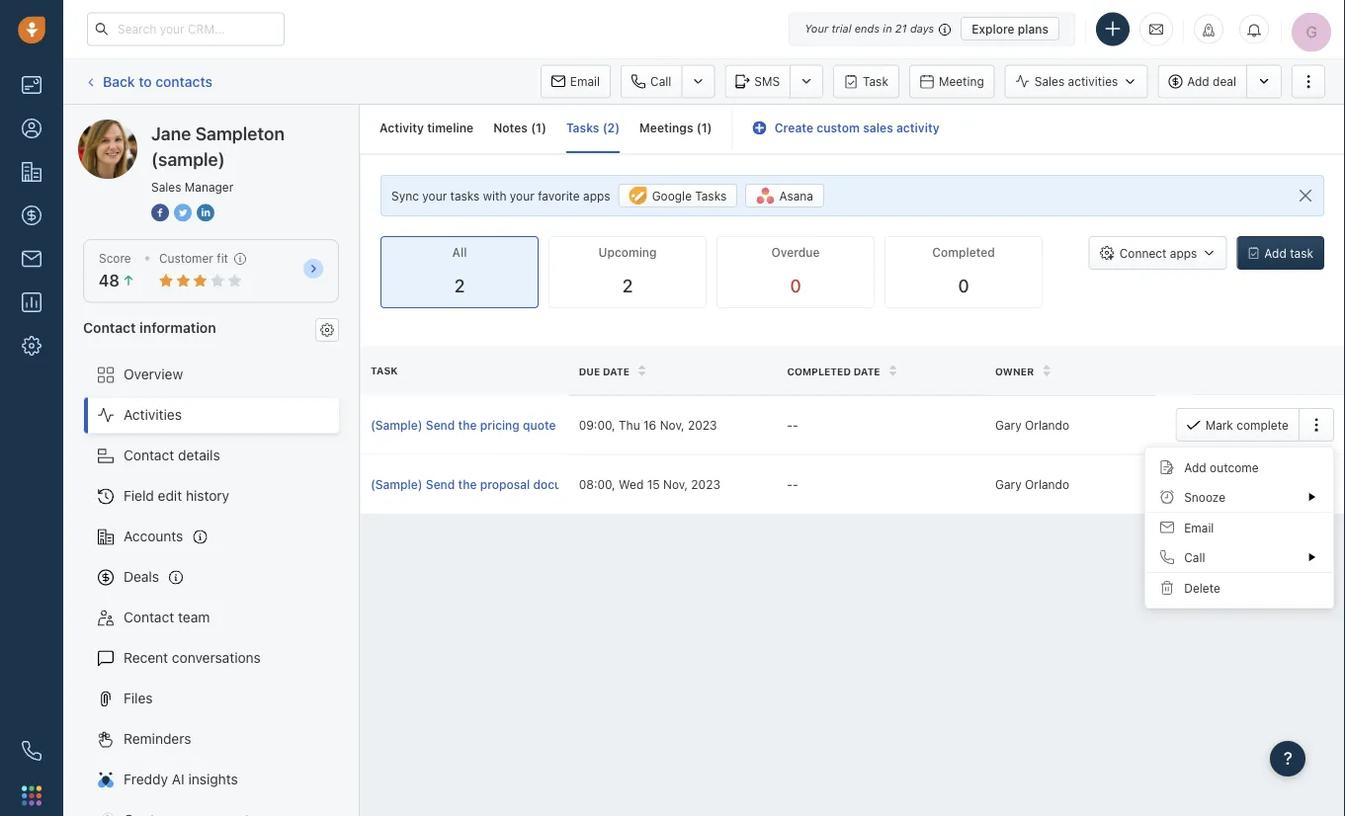 Task type: describe. For each thing, give the bounding box(es) containing it.
09:00, thu 16 nov, 2023
[[579, 418, 717, 432]]

jane inside jane sampleton (sample)
[[151, 123, 191, 144]]

completed for completed
[[933, 246, 995, 260]]

1 vertical spatial call button
[[1146, 543, 1334, 573]]

activities
[[124, 407, 182, 423]]

( for tasks
[[603, 121, 608, 135]]

the for proposal
[[458, 478, 477, 492]]

reminders
[[124, 731, 191, 748]]

team
[[178, 610, 210, 626]]

jane sampleton (sample) down contacts
[[118, 119, 280, 135]]

snooze button
[[1146, 483, 1334, 512]]

sync your tasks with your favorite apps
[[392, 189, 611, 203]]

activity
[[380, 121, 424, 135]]

(sample) send the pricing quote link
[[371, 416, 559, 434]]

outcome
[[1210, 461, 1259, 475]]

plans
[[1018, 22, 1049, 36]]

score
[[99, 252, 131, 265]]

owner
[[996, 366, 1034, 377]]

information
[[140, 319, 216, 335]]

notes
[[494, 121, 528, 135]]

gary orlando for 08:00, wed 15 nov, 2023
[[996, 478, 1070, 492]]

date for completed date
[[854, 366, 881, 377]]

accounts
[[124, 529, 183, 545]]

asana
[[780, 189, 814, 203]]

field
[[124, 488, 154, 504]]

09:00,
[[579, 418, 616, 432]]

phone image
[[22, 742, 42, 761]]

(sample) inside jane sampleton (sample)
[[151, 148, 225, 170]]

) for tasks ( 2 )
[[615, 121, 620, 135]]

in
[[883, 22, 893, 35]]

trial
[[832, 22, 852, 35]]

email image
[[1150, 21, 1164, 37]]

create custom sales activity link
[[753, 121, 940, 135]]

jane sampleton (sample) up manager
[[151, 123, 285, 170]]

freddy ai insights
[[124, 772, 238, 788]]

1 horizontal spatial 2
[[608, 121, 615, 135]]

your
[[805, 22, 829, 35]]

all
[[452, 246, 467, 260]]

task inside button
[[863, 75, 889, 88]]

contact for contact team
[[124, 610, 174, 626]]

files
[[124, 691, 153, 707]]

twitter circled image
[[174, 202, 192, 223]]

mark
[[1206, 418, 1234, 432]]

details
[[178, 447, 220, 464]]

sampleton down contacts
[[152, 119, 220, 135]]

add outcome
[[1185, 461, 1259, 475]]

conversations
[[172, 650, 261, 666]]

notes ( 1 )
[[494, 121, 547, 135]]

manager
[[185, 180, 234, 194]]

gary orlando for 09:00, thu 16 nov, 2023
[[996, 418, 1070, 432]]

send for proposal
[[426, 478, 455, 492]]

contact team
[[124, 610, 210, 626]]

gary for 08:00, wed 15 nov, 2023
[[996, 478, 1022, 492]]

) for notes ( 1 )
[[542, 121, 547, 135]]

08:00,
[[579, 478, 616, 492]]

proposal
[[480, 478, 530, 492]]

email inside button
[[570, 75, 600, 88]]

freddy
[[124, 772, 168, 788]]

48 button
[[99, 272, 135, 290]]

favorite
[[538, 189, 580, 203]]

gary for 09:00, thu 16 nov, 2023
[[996, 418, 1022, 432]]

nov, for 16
[[660, 418, 685, 432]]

your trial ends in 21 days
[[805, 22, 935, 35]]

add task
[[1265, 246, 1314, 260]]

deal
[[1213, 75, 1237, 88]]

1 for notes ( 1 )
[[536, 121, 542, 135]]

history
[[186, 488, 230, 504]]

meeting button
[[910, 65, 995, 98]]

create
[[775, 121, 814, 135]]

call link
[[621, 65, 682, 98]]

(sample) send the proposal document link
[[371, 476, 591, 494]]

explore
[[972, 22, 1015, 36]]

google tasks button
[[619, 184, 738, 208]]

days
[[911, 22, 935, 35]]

sampleton up manager
[[195, 123, 285, 144]]

Search your CRM... text field
[[87, 12, 285, 46]]

completed for completed date
[[787, 366, 851, 377]]

2 your from the left
[[510, 189, 535, 203]]

-- for 09:00, thu 16 nov, 2023
[[787, 418, 799, 432]]

0 horizontal spatial call
[[651, 75, 672, 88]]

to
[[139, 73, 152, 89]]

21
[[896, 22, 907, 35]]

0 horizontal spatial apps
[[583, 189, 611, 203]]

snooze
[[1185, 490, 1226, 504]]

orlando for 08:00, wed 15 nov, 2023
[[1025, 478, 1070, 492]]

sms
[[755, 75, 780, 88]]

(sample) for (sample) send the proposal document
[[371, 478, 423, 492]]

back to contacts
[[103, 73, 213, 89]]

google tasks
[[652, 189, 727, 203]]

contact for contact details
[[124, 447, 174, 464]]

sms button
[[725, 65, 790, 98]]

with
[[483, 189, 507, 203]]

explore plans
[[972, 22, 1049, 36]]

activity timeline
[[380, 121, 474, 135]]

contact details
[[124, 447, 220, 464]]

upcoming
[[599, 246, 657, 260]]

( for meetings
[[697, 121, 702, 135]]

ends
[[855, 22, 880, 35]]

back
[[103, 73, 135, 89]]

mark complete button
[[1176, 408, 1299, 442]]

back to contacts link
[[83, 66, 214, 97]]

email button
[[541, 65, 611, 98]]

facebook circled image
[[151, 202, 169, 223]]

sales manager
[[151, 180, 234, 194]]

customer
[[159, 252, 214, 265]]



Task type: vqa. For each thing, say whether or not it's contained in the screenshot.
bottom 'Sales'
no



Task type: locate. For each thing, give the bounding box(es) containing it.
0 vertical spatial sales
[[1035, 75, 1065, 88]]

1 vertical spatial tasks
[[695, 189, 727, 203]]

( right notes
[[531, 121, 536, 135]]

task
[[863, 75, 889, 88], [371, 365, 398, 376]]

activity
[[897, 121, 940, 135]]

tasks inside button
[[695, 189, 727, 203]]

sales
[[863, 121, 894, 135]]

2 the from the top
[[458, 478, 477, 492]]

jane down contacts
[[151, 123, 191, 144]]

0 for overdue
[[790, 276, 802, 297]]

2 send from the top
[[426, 478, 455, 492]]

meeting
[[939, 75, 985, 88]]

2 orlando from the top
[[1025, 478, 1070, 492]]

connect apps
[[1120, 246, 1198, 260]]

task up the (sample) send the pricing quote
[[371, 365, 398, 376]]

--
[[787, 418, 799, 432], [1204, 418, 1215, 432], [787, 478, 799, 492]]

activities
[[1068, 75, 1119, 88]]

1 horizontal spatial 1
[[702, 121, 708, 135]]

1 horizontal spatial sales
[[1035, 75, 1065, 88]]

tasks ( 2 )
[[567, 121, 620, 135]]

tasks right google
[[695, 189, 727, 203]]

0 vertical spatial tasks
[[567, 121, 600, 135]]

1 vertical spatial apps
[[1171, 246, 1198, 260]]

2023 for 08:00, wed 15 nov, 2023
[[691, 478, 721, 492]]

completed date
[[787, 366, 881, 377]]

nov,
[[660, 418, 685, 432], [663, 478, 688, 492]]

0 vertical spatial email
[[570, 75, 600, 88]]

deals
[[124, 569, 159, 585]]

tasks
[[450, 189, 480, 203]]

0 horizontal spatial your
[[422, 189, 447, 203]]

freshworks switcher image
[[22, 786, 42, 806]]

contact for contact information
[[83, 319, 136, 335]]

1 horizontal spatial date
[[854, 366, 881, 377]]

0 horizontal spatial jane
[[118, 119, 148, 135]]

2 down all
[[455, 276, 465, 297]]

fit
[[217, 252, 228, 265]]

apps right favorite
[[583, 189, 611, 203]]

1 horizontal spatial tasks
[[695, 189, 727, 203]]

the left proposal
[[458, 478, 477, 492]]

( down 'email' button
[[603, 121, 608, 135]]

sales
[[1035, 75, 1065, 88], [151, 180, 181, 194]]

0 vertical spatial (sample)
[[224, 119, 280, 135]]

2 date from the left
[[854, 366, 881, 377]]

2 gary from the top
[[996, 478, 1022, 492]]

add for add outcome
[[1185, 461, 1207, 475]]

delete
[[1185, 581, 1221, 595]]

timeline
[[427, 121, 474, 135]]

nov, for 15
[[663, 478, 688, 492]]

1 horizontal spatial apps
[[1171, 246, 1198, 260]]

1 vertical spatial nov,
[[663, 478, 688, 492]]

1 right meetings
[[702, 121, 708, 135]]

1 gary from the top
[[996, 418, 1022, 432]]

document
[[533, 478, 591, 492]]

1 (sample) from the top
[[371, 418, 423, 432]]

1 vertical spatial send
[[426, 478, 455, 492]]

2 0 from the left
[[958, 276, 970, 297]]

-- for 08:00, wed 15 nov, 2023
[[787, 478, 799, 492]]

) right notes
[[542, 121, 547, 135]]

1 horizontal spatial email
[[1185, 521, 1215, 535]]

(sample) for (sample) send the pricing quote
[[371, 418, 423, 432]]

0 horizontal spatial call button
[[621, 65, 682, 98]]

1 vertical spatial the
[[458, 478, 477, 492]]

0 horizontal spatial email
[[570, 75, 600, 88]]

0 vertical spatial the
[[458, 418, 477, 432]]

edit
[[158, 488, 182, 504]]

sales up facebook circled image
[[151, 180, 181, 194]]

contact up recent
[[124, 610, 174, 626]]

gary orlando
[[996, 418, 1070, 432], [996, 478, 1070, 492]]

2 horizontal spatial )
[[708, 121, 712, 135]]

1 horizontal spatial your
[[510, 189, 535, 203]]

sales left activities
[[1035, 75, 1065, 88]]

1 vertical spatial completed
[[787, 366, 851, 377]]

1 send from the top
[[426, 418, 455, 432]]

call up meetings
[[651, 75, 672, 88]]

the left the pricing
[[458, 418, 477, 432]]

0 vertical spatial gary orlando
[[996, 418, 1070, 432]]

customer fit
[[159, 252, 228, 265]]

call button up meetings
[[621, 65, 682, 98]]

1 vertical spatial gary orlando
[[996, 478, 1070, 492]]

0 vertical spatial (sample)
[[371, 418, 423, 432]]

sales activities
[[1035, 75, 1119, 88]]

add left task at the right top of page
[[1265, 246, 1287, 260]]

call button
[[621, 65, 682, 98], [1146, 543, 1334, 573]]

1 vertical spatial sales
[[151, 180, 181, 194]]

2 (sample) from the top
[[371, 478, 423, 492]]

) left meetings
[[615, 121, 620, 135]]

meetings ( 1 )
[[640, 121, 712, 135]]

1 ) from the left
[[542, 121, 547, 135]]

1 horizontal spatial (
[[603, 121, 608, 135]]

08:00, wed 15 nov, 2023
[[579, 478, 721, 492]]

jane sampleton (sample)
[[118, 119, 280, 135], [151, 123, 285, 170]]

1 vertical spatial add
[[1265, 246, 1287, 260]]

0 horizontal spatial 0
[[790, 276, 802, 297]]

add for add deal
[[1188, 75, 1210, 88]]

apps right connect
[[1171, 246, 1198, 260]]

2 ) from the left
[[615, 121, 620, 135]]

quote
[[523, 418, 556, 432]]

your right sync
[[422, 189, 447, 203]]

2 horizontal spatial (
[[697, 121, 702, 135]]

date for due date
[[603, 366, 630, 377]]

0 vertical spatial apps
[[583, 189, 611, 203]]

( right meetings
[[697, 121, 702, 135]]

contact down the 48
[[83, 319, 136, 335]]

1 vertical spatial gary
[[996, 478, 1022, 492]]

insights
[[188, 772, 238, 788]]

1 right notes
[[536, 121, 542, 135]]

( for notes
[[531, 121, 536, 135]]

mng settings image
[[320, 323, 334, 337]]

0 horizontal spatial )
[[542, 121, 547, 135]]

1 horizontal spatial call button
[[1146, 543, 1334, 573]]

1 vertical spatial email
[[1185, 521, 1215, 535]]

explore plans link
[[961, 17, 1060, 41]]

task button
[[834, 65, 900, 98]]

0 vertical spatial nov,
[[660, 418, 685, 432]]

) right meetings
[[708, 121, 712, 135]]

your
[[422, 189, 447, 203], [510, 189, 535, 203]]

send down the (sample) send the pricing quote
[[426, 478, 455, 492]]

1 vertical spatial (sample)
[[371, 478, 423, 492]]

2 horizontal spatial 2
[[623, 276, 633, 297]]

connect
[[1120, 246, 1167, 260]]

1 1 from the left
[[536, 121, 542, 135]]

(sample) send the proposal document
[[371, 478, 591, 492]]

add deal button
[[1158, 65, 1247, 98]]

2 for upcoming
[[623, 276, 633, 297]]

1 date from the left
[[603, 366, 630, 377]]

1 0 from the left
[[790, 276, 802, 297]]

) for meetings ( 1 )
[[708, 121, 712, 135]]

2 vertical spatial contact
[[124, 610, 174, 626]]

pricing
[[480, 418, 520, 432]]

1 vertical spatial call
[[1185, 551, 1206, 565]]

orlando for 09:00, thu 16 nov, 2023
[[1025, 418, 1070, 432]]

add for add task
[[1265, 246, 1287, 260]]

0 horizontal spatial 2
[[455, 276, 465, 297]]

add left 'deal'
[[1188, 75, 1210, 88]]

email down snooze
[[1185, 521, 1215, 535]]

)
[[542, 121, 547, 135], [615, 121, 620, 135], [708, 121, 712, 135]]

0 horizontal spatial task
[[371, 365, 398, 376]]

meetings
[[640, 121, 694, 135]]

1 vertical spatial contact
[[124, 447, 174, 464]]

1 gary orlando from the top
[[996, 418, 1070, 432]]

2023 right the 15
[[691, 478, 721, 492]]

nov, right the 15
[[663, 478, 688, 492]]

the for pricing
[[458, 418, 477, 432]]

call up delete in the bottom right of the page
[[1185, 551, 1206, 565]]

0 horizontal spatial tasks
[[567, 121, 600, 135]]

2023 right 16
[[688, 418, 717, 432]]

add up snooze
[[1185, 461, 1207, 475]]

completed
[[933, 246, 995, 260], [787, 366, 851, 377]]

contact down the 'activities'
[[124, 447, 174, 464]]

thu
[[619, 418, 640, 432]]

1 vertical spatial orlando
[[1025, 478, 1070, 492]]

nov, right 16
[[660, 418, 685, 432]]

2 down upcoming
[[623, 276, 633, 297]]

1 horizontal spatial )
[[615, 121, 620, 135]]

1 vertical spatial (sample)
[[151, 148, 225, 170]]

recent
[[124, 650, 168, 666]]

-
[[787, 418, 793, 432], [793, 418, 799, 432], [1204, 418, 1210, 432], [1210, 418, 1215, 432], [787, 478, 793, 492], [793, 478, 799, 492]]

2 left meetings
[[608, 121, 615, 135]]

0 horizontal spatial 1
[[536, 121, 542, 135]]

(sample)
[[224, 119, 280, 135], [151, 148, 225, 170]]

(sample) send the pricing quote
[[371, 418, 556, 432]]

call button up delete in the bottom right of the page
[[1146, 543, 1334, 573]]

0 vertical spatial call button
[[621, 65, 682, 98]]

tasks down 'email' button
[[567, 121, 600, 135]]

sales for sales activities
[[1035, 75, 1065, 88]]

task up sales
[[863, 75, 889, 88]]

0 horizontal spatial sales
[[151, 180, 181, 194]]

1 vertical spatial 2023
[[691, 478, 721, 492]]

(sample) up manager
[[224, 119, 280, 135]]

2 gary orlando from the top
[[996, 478, 1070, 492]]

linkedin circled image
[[197, 202, 215, 223]]

3 ) from the left
[[708, 121, 712, 135]]

1 your from the left
[[422, 189, 447, 203]]

48
[[99, 272, 120, 290]]

0 horizontal spatial date
[[603, 366, 630, 377]]

2 1 from the left
[[702, 121, 708, 135]]

task
[[1291, 246, 1314, 260]]

0 horizontal spatial (
[[531, 121, 536, 135]]

add task button
[[1237, 236, 1325, 270]]

contacts
[[156, 73, 213, 89]]

email
[[570, 75, 600, 88], [1185, 521, 1215, 535]]

0 vertical spatial 2023
[[688, 418, 717, 432]]

jane down to
[[118, 119, 148, 135]]

1 horizontal spatial completed
[[933, 246, 995, 260]]

0 vertical spatial orlando
[[1025, 418, 1070, 432]]

1 horizontal spatial jane
[[151, 123, 191, 144]]

send
[[426, 418, 455, 432], [426, 478, 455, 492]]

1 for meetings ( 1 )
[[702, 121, 708, 135]]

your right "with"
[[510, 189, 535, 203]]

tasks
[[567, 121, 600, 135], [695, 189, 727, 203]]

1 horizontal spatial 0
[[958, 276, 970, 297]]

add deal
[[1188, 75, 1237, 88]]

2 vertical spatial add
[[1185, 461, 1207, 475]]

2 ( from the left
[[603, 121, 608, 135]]

overdue
[[772, 246, 820, 260]]

1 the from the top
[[458, 418, 477, 432]]

2 for all
[[455, 276, 465, 297]]

1
[[536, 121, 542, 135], [702, 121, 708, 135]]

(sample) up sales manager
[[151, 148, 225, 170]]

asana button
[[746, 184, 825, 208]]

1 orlando from the top
[[1025, 418, 1070, 432]]

mark complete
[[1206, 418, 1289, 432]]

sync
[[392, 189, 419, 203]]

due
[[579, 366, 600, 377]]

send for pricing
[[426, 418, 455, 432]]

0 vertical spatial task
[[863, 75, 889, 88]]

0 vertical spatial completed
[[933, 246, 995, 260]]

0 vertical spatial add
[[1188, 75, 1210, 88]]

2
[[608, 121, 615, 135], [455, 276, 465, 297], [623, 276, 633, 297]]

ai
[[172, 772, 185, 788]]

call
[[651, 75, 672, 88], [1185, 551, 1206, 565]]

email up the tasks ( 2 )
[[570, 75, 600, 88]]

2023 for 09:00, thu 16 nov, 2023
[[688, 418, 717, 432]]

1 vertical spatial task
[[371, 365, 398, 376]]

field edit history
[[124, 488, 230, 504]]

1 ( from the left
[[531, 121, 536, 135]]

sales for sales manager
[[151, 180, 181, 194]]

send left the pricing
[[426, 418, 455, 432]]

0 horizontal spatial completed
[[787, 366, 851, 377]]

complete
[[1237, 418, 1289, 432]]

0 vertical spatial gary
[[996, 418, 1022, 432]]

google
[[652, 189, 692, 203]]

3 ( from the left
[[697, 121, 702, 135]]

1 horizontal spatial call
[[1185, 551, 1206, 565]]

0 vertical spatial send
[[426, 418, 455, 432]]

0 for completed
[[958, 276, 970, 297]]

1 horizontal spatial task
[[863, 75, 889, 88]]

wed
[[619, 478, 644, 492]]

phone element
[[12, 732, 51, 771]]

0 vertical spatial call
[[651, 75, 672, 88]]

0 vertical spatial contact
[[83, 319, 136, 335]]

overview
[[124, 366, 183, 383]]



